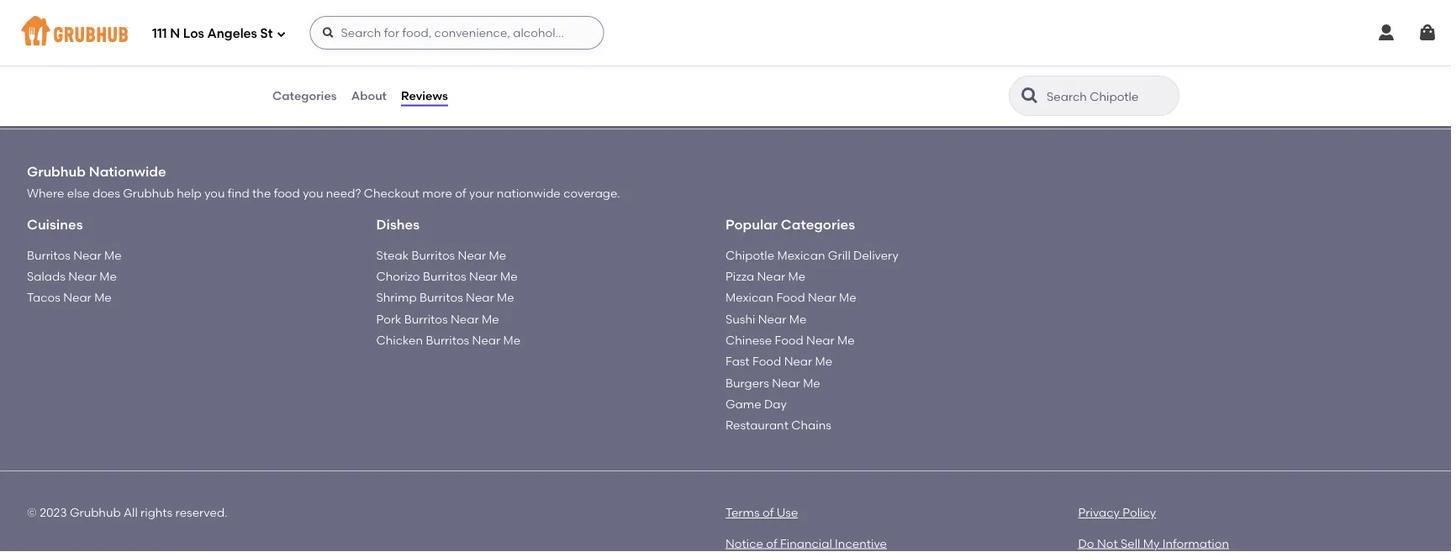 Task type: vqa. For each thing, say whether or not it's contained in the screenshot.
Privacy
yes



Task type: locate. For each thing, give the bounding box(es) containing it.
burritos inside burritos near me salads near me tacos near me
[[27, 248, 70, 262]]

0 horizontal spatial categories
[[273, 89, 337, 103]]

me
[[104, 248, 122, 262], [489, 248, 506, 262], [99, 269, 117, 284], [501, 269, 518, 284], [789, 269, 806, 284], [94, 291, 112, 305], [497, 291, 514, 305], [839, 291, 857, 305], [482, 312, 499, 326], [790, 312, 807, 326], [503, 333, 521, 348], [838, 333, 855, 348], [816, 355, 833, 369], [803, 376, 821, 390]]

steak burritos near me link
[[376, 248, 506, 262]]

n
[[170, 26, 180, 41]]

of
[[536, 20, 548, 34], [455, 186, 467, 200], [763, 506, 774, 520], [767, 537, 778, 551]]

1 vertical spatial grubhub
[[123, 186, 174, 200]]

categories up chipotle mexican grill delivery link
[[781, 217, 855, 233]]

about button
[[350, 66, 388, 126]]

mexican
[[778, 248, 826, 262], [726, 291, 774, 305]]

near up mexican food near me link
[[757, 269, 786, 284]]

where
[[27, 186, 64, 200]]

of for bank
[[536, 20, 548, 34]]

food
[[777, 291, 806, 305], [775, 333, 804, 348], [753, 355, 782, 369]]

shrimp burritos near me link
[[376, 291, 514, 305]]

incentive
[[835, 537, 887, 551]]

of right notice
[[767, 537, 778, 551]]

mexican food near me link
[[726, 291, 857, 305]]

use
[[777, 506, 799, 520]]

sushi near me link
[[726, 312, 807, 326]]

chipotle mexican grill delivery pizza near me mexican food near me sushi near me chinese food near me fast food near me burgers near me game day restaurant chains
[[726, 248, 899, 433]]

burritos down shrimp burritos near me link
[[404, 312, 448, 326]]

search icon image
[[1020, 86, 1040, 106]]

0 horizontal spatial svg image
[[276, 29, 286, 39]]

near down salads near me "link" on the left
[[63, 291, 92, 305]]

game
[[726, 397, 762, 411]]

steak burritos near me chorizo burritos near me shrimp burritos near me pork burritos near me chicken burritos near me
[[376, 248, 521, 348]]

0 vertical spatial mexican
[[778, 248, 826, 262]]

chorizo
[[376, 269, 420, 284]]

do
[[1079, 537, 1095, 551]]

2 vertical spatial food
[[753, 355, 782, 369]]

near down chinese food near me link
[[784, 355, 813, 369]]

los
[[183, 26, 204, 41]]

categories button
[[272, 66, 338, 126]]

chains
[[792, 418, 832, 433]]

fast
[[726, 355, 750, 369]]

1 horizontal spatial mexican
[[778, 248, 826, 262]]

near up salads near me "link" on the left
[[73, 248, 102, 262]]

0 horizontal spatial svg image
[[322, 26, 335, 40]]

0 vertical spatial categories
[[273, 89, 337, 103]]

food up fast food near me link
[[775, 333, 804, 348]]

terms of use link
[[726, 506, 799, 520]]

bank of america
[[505, 20, 599, 34]]

grill
[[828, 248, 851, 262]]

2 you from the left
[[303, 186, 323, 200]]

food up the burgers near me link
[[753, 355, 782, 369]]

you
[[205, 186, 225, 200], [303, 186, 323, 200]]

categories left about in the left of the page
[[273, 89, 337, 103]]

burritos up salads
[[27, 248, 70, 262]]

near down chorizo burritos near me link
[[466, 291, 494, 305]]

not
[[1098, 537, 1118, 551]]

1 vertical spatial categories
[[781, 217, 855, 233]]

2 vertical spatial grubhub
[[70, 506, 121, 520]]

information
[[1163, 537, 1230, 551]]

burritos up shrimp burritos near me link
[[423, 269, 467, 284]]

cuisines
[[27, 217, 83, 233]]

privacy policy
[[1079, 506, 1157, 520]]

categories inside 'button'
[[273, 89, 337, 103]]

food up the sushi near me 'link'
[[777, 291, 806, 305]]

pork burritos near me link
[[376, 312, 499, 326]]

1 vertical spatial food
[[775, 333, 804, 348]]

grubhub up where
[[27, 164, 86, 180]]

tacos near me link
[[27, 291, 112, 305]]

salads
[[27, 269, 66, 284]]

delivery
[[854, 248, 899, 262]]

burritos up pork burritos near me link
[[420, 291, 463, 305]]

1 horizontal spatial you
[[303, 186, 323, 200]]

of left the your
[[455, 186, 467, 200]]

my
[[1144, 537, 1160, 551]]

popular categories
[[726, 217, 855, 233]]

popular
[[726, 217, 778, 233]]

svg image
[[1418, 23, 1438, 43], [322, 26, 335, 40]]

shrimp
[[376, 291, 417, 305]]

svg image
[[1377, 23, 1397, 43], [276, 29, 286, 39]]

pizza
[[726, 269, 755, 284]]

chicken burritos near me link
[[376, 333, 521, 348]]

more
[[422, 186, 452, 200]]

of right bank
[[536, 20, 548, 34]]

you left find on the top of the page
[[205, 186, 225, 200]]

nationwide
[[497, 186, 561, 200]]

chicken
[[376, 333, 423, 348]]

near down fast food near me link
[[772, 376, 801, 390]]

burritos down pork burritos near me link
[[426, 333, 470, 348]]

0 horizontal spatial you
[[205, 186, 225, 200]]

steak
[[376, 248, 409, 262]]

mexican down popular categories
[[778, 248, 826, 262]]

find
[[228, 186, 250, 200]]

mexican up "sushi"
[[726, 291, 774, 305]]

privacy policy link
[[1079, 506, 1157, 520]]

near
[[73, 248, 102, 262], [458, 248, 486, 262], [68, 269, 97, 284], [469, 269, 498, 284], [757, 269, 786, 284], [63, 291, 92, 305], [466, 291, 494, 305], [808, 291, 837, 305], [451, 312, 479, 326], [758, 312, 787, 326], [472, 333, 501, 348], [807, 333, 835, 348], [784, 355, 813, 369], [772, 376, 801, 390]]

you right food in the left top of the page
[[303, 186, 323, 200]]

need?
[[326, 186, 361, 200]]

reviews
[[401, 89, 448, 103]]

dishes
[[376, 217, 420, 233]]

main navigation navigation
[[0, 0, 1452, 66]]

of inside "grubhub nationwide where else does grubhub help you find the food you need? checkout more of your nationwide coverage."
[[455, 186, 467, 200]]

grubhub
[[27, 164, 86, 180], [123, 186, 174, 200], [70, 506, 121, 520]]

0 vertical spatial food
[[777, 291, 806, 305]]

tacos
[[27, 291, 60, 305]]

your
[[469, 186, 494, 200]]

burgers
[[726, 376, 769, 390]]

pork
[[376, 312, 402, 326]]

grubhub left all
[[70, 506, 121, 520]]

1 vertical spatial mexican
[[726, 291, 774, 305]]

grubhub down nationwide on the top of page
[[123, 186, 174, 200]]

Search for food, convenience, alcohol... search field
[[310, 16, 604, 50]]

does
[[92, 186, 120, 200]]

of left 'use'
[[763, 506, 774, 520]]

policy
[[1123, 506, 1157, 520]]



Task type: describe. For each thing, give the bounding box(es) containing it.
0 vertical spatial grubhub
[[27, 164, 86, 180]]

nationwide
[[89, 164, 166, 180]]

of for notice
[[767, 537, 778, 551]]

near down chipotle mexican grill delivery link
[[808, 291, 837, 305]]

rights
[[141, 506, 173, 520]]

the
[[252, 186, 271, 200]]

of for terms
[[763, 506, 774, 520]]

checkout
[[364, 186, 420, 200]]

near up chorizo burritos near me link
[[458, 248, 486, 262]]

burgers near me link
[[726, 376, 821, 390]]

st
[[260, 26, 273, 41]]

angeles
[[207, 26, 257, 41]]

america
[[550, 20, 599, 34]]

sushi
[[726, 312, 756, 326]]

fast food near me link
[[726, 355, 833, 369]]

notice
[[726, 537, 764, 551]]

1 horizontal spatial categories
[[781, 217, 855, 233]]

0 horizontal spatial mexican
[[726, 291, 774, 305]]

pizza near me link
[[726, 269, 806, 284]]

1 horizontal spatial svg image
[[1418, 23, 1438, 43]]

© 2023 grubhub all rights reserved.
[[27, 506, 228, 520]]

near down burritos near me link
[[68, 269, 97, 284]]

restaurant
[[726, 418, 789, 433]]

food
[[274, 186, 300, 200]]

coverage.
[[564, 186, 621, 200]]

sell
[[1121, 537, 1141, 551]]

else
[[67, 186, 90, 200]]

©
[[27, 506, 37, 520]]

notice of financial incentive link
[[726, 537, 887, 551]]

1 horizontal spatial svg image
[[1377, 23, 1397, 43]]

near up chicken burritos near me link
[[451, 312, 479, 326]]

Search Chipotle search field
[[1046, 88, 1174, 104]]

near down pork burritos near me link
[[472, 333, 501, 348]]

111 n los angeles st
[[152, 26, 273, 41]]

help
[[177, 186, 202, 200]]

chorizo burritos near me link
[[376, 269, 518, 284]]

bank
[[505, 20, 533, 34]]

burritos near me link
[[27, 248, 122, 262]]

reviews button
[[400, 66, 449, 126]]

chinese
[[726, 333, 772, 348]]

terms
[[726, 506, 760, 520]]

chinese food near me link
[[726, 333, 855, 348]]

near up shrimp burritos near me link
[[469, 269, 498, 284]]

reserved.
[[175, 506, 228, 520]]

bank of america link
[[505, 20, 599, 34]]

111
[[152, 26, 167, 41]]

do not sell my information link
[[1079, 537, 1230, 551]]

restaurant chains link
[[726, 418, 832, 433]]

near up fast food near me link
[[807, 333, 835, 348]]

day
[[765, 397, 787, 411]]

financial
[[781, 537, 833, 551]]

1 you from the left
[[205, 186, 225, 200]]

about
[[351, 89, 387, 103]]

do not sell my information
[[1079, 537, 1230, 551]]

game day link
[[726, 397, 787, 411]]

burritos up chorizo burritos near me link
[[412, 248, 455, 262]]

chipotle
[[726, 248, 775, 262]]

all
[[124, 506, 138, 520]]

2023
[[40, 506, 67, 520]]

chipotle mexican grill delivery link
[[726, 248, 899, 262]]

near up chinese food near me link
[[758, 312, 787, 326]]

privacy
[[1079, 506, 1120, 520]]

terms of use
[[726, 506, 799, 520]]

grubhub nationwide where else does grubhub help you find the food you need? checkout more of your nationwide coverage.
[[27, 164, 621, 200]]

burritos near me salads near me tacos near me
[[27, 248, 122, 305]]

notice of financial incentive
[[726, 537, 887, 551]]

salads near me link
[[27, 269, 117, 284]]



